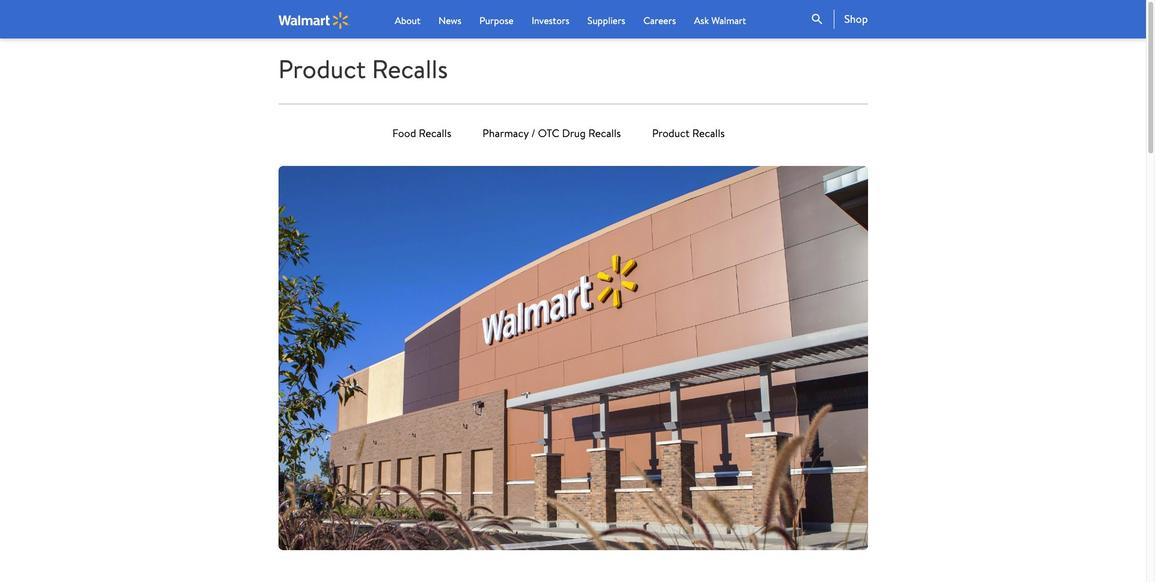 Task type: locate. For each thing, give the bounding box(es) containing it.
suppliers button
[[588, 13, 626, 28]]

careers
[[644, 14, 676, 27]]

1 horizontal spatial product
[[652, 126, 690, 141]]

product recalls
[[278, 51, 448, 87], [652, 126, 725, 141]]

0 vertical spatial product
[[278, 51, 366, 87]]

otc
[[538, 126, 560, 141]]

home image
[[278, 12, 350, 29]]

recalls
[[372, 51, 448, 87], [419, 126, 452, 141], [589, 126, 621, 141], [693, 126, 725, 141]]

0 horizontal spatial product recalls
[[278, 51, 448, 87]]

product
[[278, 51, 366, 87], [652, 126, 690, 141]]

pharmacy
[[483, 126, 529, 141]]

ask
[[694, 14, 709, 27]]

about
[[395, 14, 421, 27]]

recalls inside the product recalls link
[[693, 126, 725, 141]]

careers link
[[644, 13, 676, 28]]

food
[[393, 126, 416, 141]]

pharmacy / otc drug recalls link
[[483, 119, 621, 148]]

news button
[[439, 13, 462, 28]]

1 horizontal spatial product recalls
[[652, 126, 725, 141]]

pharmacy / otc drug recalls
[[483, 126, 621, 141]]

1 vertical spatial product recalls
[[652, 126, 725, 141]]

/
[[532, 126, 536, 141]]

food recalls
[[393, 126, 452, 141]]

0 vertical spatial product recalls
[[278, 51, 448, 87]]

purpose
[[480, 14, 514, 27]]

recalls inside "food recalls" link
[[419, 126, 452, 141]]

walmart
[[712, 14, 746, 27]]



Task type: vqa. For each thing, say whether or not it's contained in the screenshot.
FEB.
no



Task type: describe. For each thing, give the bounding box(es) containing it.
product recalls link
[[652, 119, 725, 148]]

ask walmart
[[694, 14, 746, 27]]

store exterior in irvine, ca image
[[278, 166, 868, 551]]

investors
[[532, 14, 570, 27]]

drug
[[562, 126, 586, 141]]

recalls inside pharmacy / otc drug recalls link
[[589, 126, 621, 141]]

search
[[810, 12, 825, 26]]

food recalls link
[[393, 119, 452, 148]]

investors button
[[532, 13, 570, 28]]

1 vertical spatial product
[[652, 126, 690, 141]]

ask walmart link
[[694, 13, 746, 28]]

purpose button
[[480, 13, 514, 28]]

shop
[[845, 11, 868, 26]]

suppliers
[[588, 14, 626, 27]]

about button
[[395, 13, 421, 28]]

0 horizontal spatial product
[[278, 51, 366, 87]]

shop link
[[835, 10, 868, 29]]

news
[[439, 14, 462, 27]]



